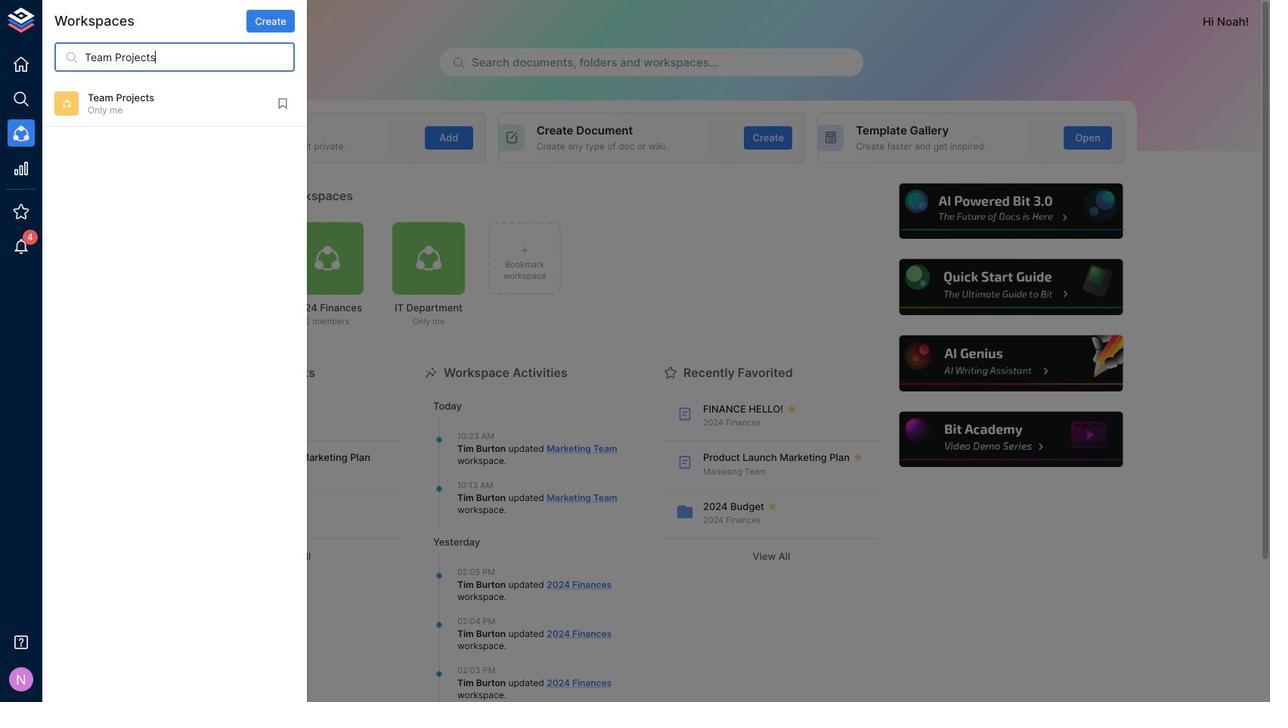 Task type: describe. For each thing, give the bounding box(es) containing it.
1 help image from the top
[[897, 181, 1125, 241]]



Task type: vqa. For each thing, say whether or not it's contained in the screenshot.
TOOLTIP
no



Task type: locate. For each thing, give the bounding box(es) containing it.
bookmark image
[[276, 97, 290, 111]]

help image
[[897, 181, 1125, 241], [897, 257, 1125, 317], [897, 333, 1125, 393], [897, 410, 1125, 470]]

4 help image from the top
[[897, 410, 1125, 470]]

2 help image from the top
[[897, 257, 1125, 317]]

3 help image from the top
[[897, 333, 1125, 393]]

Search Workspaces... text field
[[85, 42, 295, 72]]



